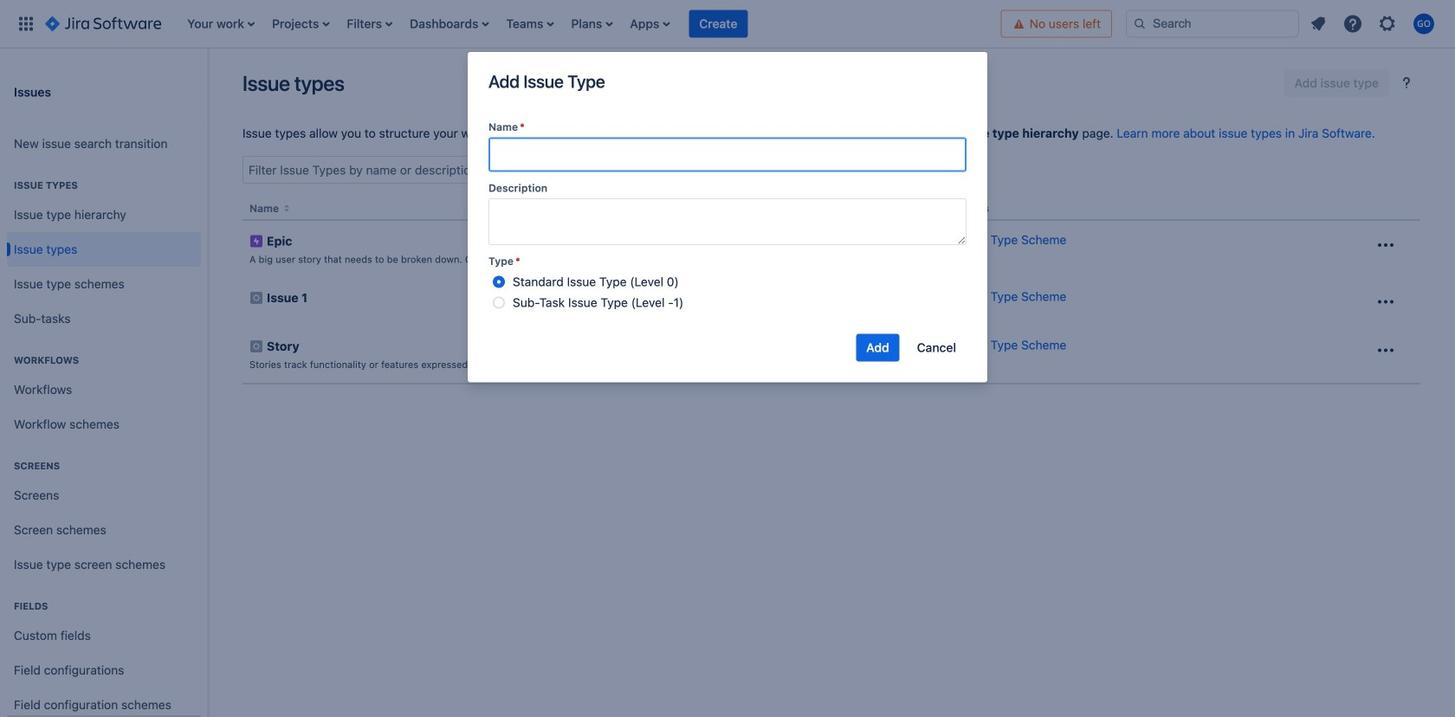 Task type: describe. For each thing, give the bounding box(es) containing it.
screens group
[[7, 442, 201, 587]]

Search field
[[1126, 10, 1299, 38]]

search image
[[1133, 17, 1147, 31]]

learn more image
[[1396, 73, 1417, 94]]

4 list item from the left
[[405, 0, 494, 48]]

Filter Issue Types by name or description text field
[[243, 158, 505, 182]]

heading for fields group on the bottom of the page
[[7, 599, 201, 613]]

1 list item from the left
[[182, 0, 260, 48]]



Task type: vqa. For each thing, say whether or not it's contained in the screenshot.
THE LEARN MORE "icon" at right top
yes



Task type: locate. For each thing, give the bounding box(es) containing it.
6 list item from the left
[[566, 0, 618, 48]]

jira software image
[[45, 13, 161, 34], [45, 13, 161, 34]]

heading
[[7, 178, 201, 192], [7, 353, 201, 367], [7, 459, 201, 473], [7, 599, 201, 613]]

2 heading from the top
[[7, 353, 201, 367]]

fields group
[[7, 582, 201, 717]]

None field
[[489, 139, 966, 170]]

heading for issue types group
[[7, 178, 201, 192]]

8 list item from the left
[[689, 0, 748, 48]]

group
[[1284, 69, 1420, 97]]

4 heading from the top
[[7, 599, 201, 613]]

None search field
[[1126, 10, 1299, 38]]

banner
[[0, 0, 1455, 49]]

2 list item from the left
[[267, 0, 335, 48]]

3 heading from the top
[[7, 459, 201, 473]]

option group
[[488, 271, 967, 313]]

3 list item from the left
[[342, 0, 398, 48]]

5 list item from the left
[[501, 0, 559, 48]]

heading for workflows group
[[7, 353, 201, 367]]

0 horizontal spatial list
[[179, 0, 1001, 48]]

1 heading from the top
[[7, 178, 201, 192]]

1 horizontal spatial list
[[1303, 8, 1445, 39]]

list
[[179, 0, 1001, 48], [1303, 8, 1445, 39]]

list item
[[182, 0, 260, 48], [267, 0, 335, 48], [342, 0, 398, 48], [405, 0, 494, 48], [501, 0, 559, 48], [566, 0, 618, 48], [625, 0, 675, 48], [689, 0, 748, 48]]

primary element
[[10, 0, 1001, 48]]

7 list item from the left
[[625, 0, 675, 48]]

None text field
[[488, 198, 967, 245]]

workflows group
[[7, 336, 201, 447]]

heading for screens group
[[7, 459, 201, 473]]

issue types group
[[7, 161, 201, 341]]



